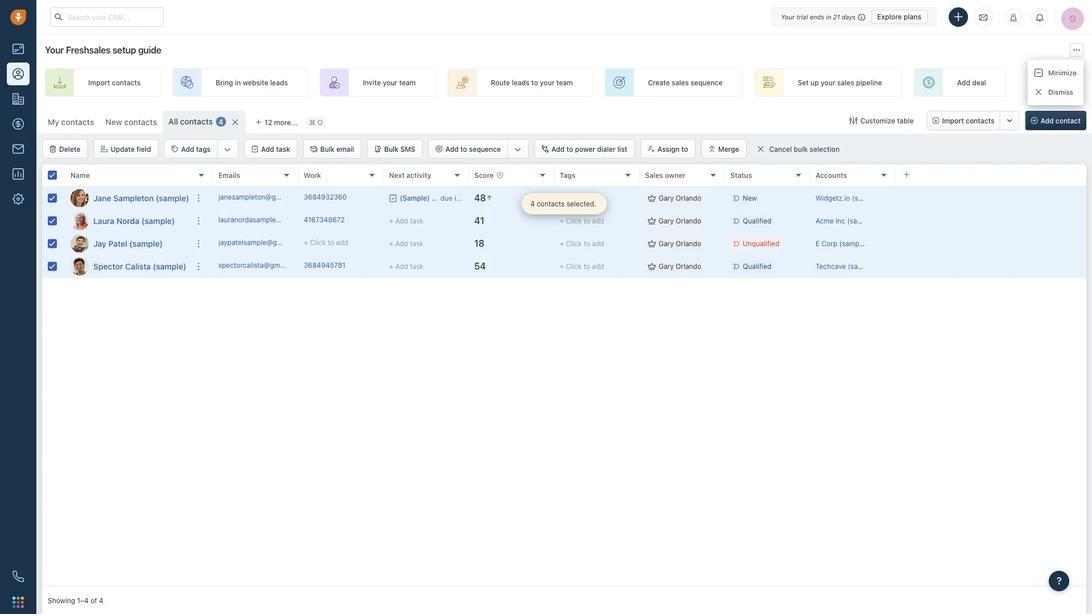 Task type: describe. For each thing, give the bounding box(es) containing it.
power
[[575, 145, 595, 153]]

techcave (sample)
[[816, 262, 876, 270]]

o
[[317, 118, 323, 126]]

update field button
[[94, 139, 158, 159]]

task for 18
[[410, 240, 423, 248]]

1 gary from the top
[[659, 194, 674, 202]]

l image
[[71, 212, 89, 230]]

name row
[[42, 164, 213, 187]]

contacts up field
[[124, 117, 157, 127]]

acme
[[816, 217, 834, 225]]

12
[[265, 118, 272, 126]]

sms
[[400, 145, 415, 153]]

cancel
[[769, 145, 792, 153]]

add contact
[[1041, 117, 1081, 125]]

orlando for 54
[[676, 262, 701, 270]]

deal
[[972, 78, 986, 86]]

add for 18
[[592, 240, 604, 248]]

click for 18
[[566, 240, 582, 248]]

techcave
[[816, 262, 846, 270]]

create
[[648, 78, 670, 86]]

grid containing 48
[[42, 163, 1086, 587]]

54
[[474, 261, 486, 272]]

inc
[[836, 217, 845, 225]]

press space to deselect this row. row containing 18
[[213, 233, 1086, 255]]

+ click to add for 18
[[560, 240, 604, 248]]

widgetz.io (sample) link
[[816, 194, 880, 202]]

1 leads from the left
[[270, 78, 288, 86]]

acme inc (sample) link
[[816, 217, 875, 225]]

qualified for 54
[[743, 262, 771, 270]]

angle down image for add tags
[[224, 144, 231, 155]]

contacts inside grid
[[537, 200, 565, 208]]

customize
[[860, 117, 895, 125]]

bring
[[216, 78, 233, 86]]

(sample) for jane sampleton (sample)
[[156, 193, 189, 203]]

j image
[[71, 189, 89, 207]]

press space to deselect this row. row containing jay patel (sample)
[[42, 233, 213, 255]]

1 orlando from the top
[[676, 194, 701, 202]]

1 gary orlando from the top
[[659, 194, 701, 202]]

dialer
[[597, 145, 616, 153]]

sales
[[645, 171, 663, 179]]

activity
[[406, 171, 431, 179]]

assign
[[657, 145, 680, 153]]

email image
[[979, 12, 987, 22]]

j image
[[71, 235, 89, 253]]

18
[[474, 238, 484, 249]]

Search your CRM... text field
[[50, 7, 164, 27]]

contacts down setup
[[112, 78, 141, 86]]

sequence for create sales sequence
[[691, 78, 723, 86]]

4 inside all contacts 4
[[219, 118, 223, 126]]

delete button
[[42, 139, 88, 159]]

bulk
[[794, 145, 808, 153]]

menu containing minimize
[[1028, 60, 1083, 105]]

route
[[491, 78, 510, 86]]

contacts right all at the top of page
[[180, 117, 213, 126]]

calista
[[125, 262, 151, 271]]

name column header
[[65, 164, 213, 187]]

s image
[[71, 257, 89, 276]]

spector calista (sample) link
[[93, 261, 186, 272]]

bulk sms
[[384, 145, 415, 153]]

4167348672
[[304, 216, 345, 224]]

gary for 54
[[659, 262, 674, 270]]

your freshsales setup guide
[[45, 45, 161, 55]]

invite your team
[[363, 78, 416, 86]]

your trial ends in 21 days
[[781, 13, 856, 20]]

3684945781 link
[[304, 260, 345, 273]]

add for add contact
[[1041, 117, 1054, 125]]

click for 54
[[566, 262, 582, 270]]

contacts inside button
[[966, 117, 994, 125]]

48
[[474, 193, 486, 203]]

1 sales from the left
[[672, 78, 689, 86]]

2 your from the left
[[540, 78, 555, 86]]

jay patel (sample) link
[[93, 238, 163, 249]]

cell for 54
[[895, 255, 1086, 278]]

score
[[474, 171, 494, 179]]

add for add task
[[261, 145, 274, 153]]

pipeline
[[856, 78, 882, 86]]

merge button
[[701, 139, 746, 159]]

field
[[137, 145, 151, 153]]

add for add to power dialer list
[[551, 145, 565, 153]]

jay
[[93, 239, 106, 248]]

import for import contacts link
[[88, 78, 110, 86]]

add tags
[[181, 145, 210, 153]]

tags
[[196, 145, 210, 153]]

janesampleton@gmail.com
[[218, 193, 304, 201]]

+ click to add for 54
[[560, 262, 604, 270]]

press space to deselect this row. row containing 48
[[213, 187, 1086, 210]]

new for new
[[743, 194, 757, 202]]

guide
[[138, 45, 161, 55]]

accounts
[[816, 171, 847, 179]]

of
[[91, 597, 97, 605]]

janesampleton@gmail.com link
[[218, 192, 304, 204]]

ends
[[810, 13, 824, 20]]

import contacts for import contacts link
[[88, 78, 141, 86]]

import contacts group
[[927, 111, 1020, 130]]

add tags group
[[164, 139, 238, 159]]

1–4
[[77, 597, 89, 605]]

container_wx8msf4aqz5i3rn1 image inside menu
[[1035, 69, 1043, 77]]

cancel bulk selection
[[769, 145, 840, 153]]

invite
[[363, 78, 381, 86]]

bulk email button
[[303, 139, 361, 159]]

2 vertical spatial 4
[[99, 597, 103, 605]]

sales owner
[[645, 171, 686, 179]]

name
[[71, 171, 90, 179]]

add for 54
[[592, 262, 604, 270]]

next activity
[[389, 171, 431, 179]]

jaypatelsample@gmail.com
[[218, 239, 306, 246]]

jaypatelsample@gmail.com link
[[218, 238, 306, 250]]

dismiss
[[1048, 88, 1073, 96]]

add task
[[261, 145, 290, 153]]

phone element
[[7, 565, 30, 588]]

jane
[[93, 193, 111, 203]]

explore plans link
[[871, 10, 928, 24]]

bulk email
[[320, 145, 354, 153]]

lauranordasample@gmail.com
[[218, 216, 315, 224]]

1 team from the left
[[399, 78, 416, 86]]

laura
[[93, 216, 114, 226]]

customize table
[[860, 117, 914, 125]]

status
[[730, 171, 752, 179]]

(sample) up "acme inc (sample)"
[[852, 194, 880, 202]]

add for add deal
[[957, 78, 970, 86]]

your for your freshsales setup guide
[[45, 45, 64, 55]]

e corp (sample)
[[816, 240, 868, 248]]

(sample) for spector calista (sample)
[[153, 262, 186, 271]]

minimize
[[1048, 69, 1077, 77]]

+ add task for 54
[[389, 262, 423, 270]]

press space to deselect this row. row containing 41
[[213, 210, 1086, 233]]

import contacts button
[[927, 111, 1000, 130]]

jay patel (sample)
[[93, 239, 163, 248]]

import contacts for import contacts button
[[942, 117, 994, 125]]

qualified for 41
[[743, 217, 771, 225]]

assign to
[[657, 145, 688, 153]]

1 + click to add from the top
[[560, 194, 604, 202]]

techcave (sample) link
[[816, 262, 876, 270]]

spectorcalista@gmail.com
[[218, 261, 303, 269]]

press space to deselect this row. row containing 54
[[213, 255, 1086, 278]]



Task type: vqa. For each thing, say whether or not it's contained in the screenshot.
column for Add column to the left
no



Task type: locate. For each thing, give the bounding box(es) containing it.
(sample)
[[156, 193, 189, 203], [852, 194, 880, 202], [141, 216, 175, 226], [847, 217, 875, 225], [129, 239, 163, 248], [839, 240, 868, 248], [153, 262, 186, 271], [848, 262, 876, 270]]

add to sequence group
[[428, 139, 529, 159]]

4 + click to add from the top
[[560, 262, 604, 270]]

explore plans
[[877, 13, 921, 21]]

1 horizontal spatial import
[[942, 117, 964, 125]]

invite your team link
[[320, 68, 436, 97]]

1 horizontal spatial leads
[[512, 78, 529, 86]]

1 horizontal spatial bulk
[[384, 145, 398, 153]]

setup
[[113, 45, 136, 55]]

qualified down 'unqualified'
[[743, 262, 771, 270]]

1 qualified from the top
[[743, 217, 771, 225]]

add to power dialer list button
[[534, 139, 635, 159]]

2 + click to add from the top
[[560, 217, 604, 225]]

your left freshsales
[[45, 45, 64, 55]]

e
[[816, 240, 820, 248]]

1 vertical spatial + add task
[[389, 240, 423, 248]]

import contacts down setup
[[88, 78, 141, 86]]

orlando for 41
[[676, 217, 701, 225]]

email
[[336, 145, 354, 153]]

(sample) down 'jane sampleton (sample)' link
[[141, 216, 175, 226]]

(sample) right inc
[[847, 217, 875, 225]]

2 gary from the top
[[659, 217, 674, 225]]

+ add task for 18
[[389, 240, 423, 248]]

0 horizontal spatial leads
[[270, 78, 288, 86]]

2 + add task from the top
[[389, 240, 423, 248]]

add inside group
[[181, 145, 194, 153]]

0 vertical spatial import
[[88, 78, 110, 86]]

cell
[[895, 187, 1086, 209], [895, 210, 1086, 232], [895, 233, 1086, 255], [895, 255, 1086, 278]]

orlando
[[676, 194, 701, 202], [676, 217, 701, 225], [676, 240, 701, 248], [676, 262, 701, 270]]

gary for 41
[[659, 217, 674, 225]]

to inside button
[[460, 145, 467, 153]]

press space to deselect this row. row
[[42, 187, 213, 210], [213, 187, 1086, 210], [42, 210, 213, 233], [213, 210, 1086, 233], [42, 233, 213, 255], [213, 233, 1086, 255], [42, 255, 213, 278], [213, 255, 1086, 278]]

freshworks switcher image
[[13, 597, 24, 608]]

jane sampleton (sample)
[[93, 193, 189, 203]]

your for your trial ends in 21 days
[[781, 13, 795, 20]]

cell for 18
[[895, 233, 1086, 255]]

1 vertical spatial sequence
[[469, 145, 501, 153]]

1 cell from the top
[[895, 187, 1086, 209]]

0 vertical spatial in
[[826, 13, 831, 20]]

4 cell from the top
[[895, 255, 1086, 278]]

1 row group from the left
[[42, 187, 213, 278]]

2 horizontal spatial 4
[[530, 200, 535, 208]]

add task button
[[244, 139, 297, 159]]

in
[[826, 13, 831, 20], [235, 78, 241, 86]]

press space to deselect this row. row containing spector calista (sample)
[[42, 255, 213, 278]]

import inside button
[[942, 117, 964, 125]]

new for new contacts
[[105, 117, 122, 127]]

your
[[781, 13, 795, 20], [45, 45, 64, 55]]

add to sequence button
[[429, 140, 508, 158]]

3 + add task from the top
[[389, 262, 423, 270]]

bulk for bulk email
[[320, 145, 335, 153]]

add deal link
[[914, 68, 1007, 97]]

all
[[168, 117, 178, 126]]

1 angle down image from the left
[[224, 144, 231, 155]]

2 cell from the top
[[895, 210, 1086, 232]]

add for add tags
[[181, 145, 194, 153]]

spector calista (sample)
[[93, 262, 186, 271]]

3 gary orlando from the top
[[659, 240, 701, 248]]

1 vertical spatial import
[[942, 117, 964, 125]]

1 vertical spatial qualified
[[743, 262, 771, 270]]

contacts left selected.
[[537, 200, 565, 208]]

1 horizontal spatial sales
[[837, 78, 854, 86]]

2 team from the left
[[556, 78, 573, 86]]

import
[[88, 78, 110, 86], [942, 117, 964, 125]]

0 horizontal spatial in
[[235, 78, 241, 86]]

leads right the website
[[270, 78, 288, 86]]

new contacts button
[[100, 111, 163, 134], [105, 117, 157, 127]]

e corp (sample) link
[[816, 240, 868, 248]]

0 horizontal spatial import contacts
[[88, 78, 141, 86]]

container_wx8msf4aqz5i3rn1 image
[[1035, 88, 1043, 96], [850, 117, 858, 125], [648, 217, 656, 225], [648, 262, 656, 270]]

2 leads from the left
[[512, 78, 529, 86]]

sales right create
[[672, 78, 689, 86]]

container_wx8msf4aqz5i3rn1 image
[[1035, 69, 1043, 77], [757, 145, 765, 153], [389, 194, 397, 202], [648, 194, 656, 202], [648, 240, 656, 248]]

gary orlando for 54
[[659, 262, 701, 270]]

sales inside "link"
[[837, 78, 854, 86]]

1 horizontal spatial team
[[556, 78, 573, 86]]

table
[[897, 117, 914, 125]]

your left trial
[[781, 13, 795, 20]]

bulk sms button
[[367, 139, 423, 159]]

0 horizontal spatial bulk
[[320, 145, 335, 153]]

delete
[[59, 145, 80, 153]]

2 sales from the left
[[837, 78, 854, 86]]

(sample) for acme inc (sample)
[[847, 217, 875, 225]]

gary orlando
[[659, 194, 701, 202], [659, 217, 701, 225], [659, 240, 701, 248], [659, 262, 701, 270]]

2 gary orlando from the top
[[659, 217, 701, 225]]

0 horizontal spatial import
[[88, 78, 110, 86]]

menu
[[1028, 60, 1083, 105]]

1 horizontal spatial 4
[[219, 118, 223, 126]]

3 gary from the top
[[659, 240, 674, 248]]

import down add deal link
[[942, 117, 964, 125]]

row group
[[42, 187, 213, 278], [213, 187, 1086, 278]]

3 + click to add from the top
[[560, 240, 604, 248]]

0 vertical spatial qualified
[[743, 217, 771, 225]]

your inside "link"
[[821, 78, 835, 86]]

my contacts
[[48, 117, 94, 127]]

(sample) down e corp (sample) link
[[848, 262, 876, 270]]

4 right all contacts link
[[219, 118, 223, 126]]

angle down image
[[224, 144, 231, 155], [514, 144, 521, 155]]

unqualified
[[743, 240, 779, 248]]

0 horizontal spatial team
[[399, 78, 416, 86]]

new down status
[[743, 194, 757, 202]]

3 orlando from the top
[[676, 240, 701, 248]]

0 vertical spatial your
[[781, 13, 795, 20]]

0 horizontal spatial angle down image
[[224, 144, 231, 155]]

phone image
[[13, 571, 24, 582]]

create sales sequence link
[[605, 68, 743, 97]]

update field
[[111, 145, 151, 153]]

gary orlando for 18
[[659, 240, 701, 248]]

your right the route
[[540, 78, 555, 86]]

1 vertical spatial import contacts
[[942, 117, 994, 125]]

1 horizontal spatial sequence
[[691, 78, 723, 86]]

(sample) right calista
[[153, 262, 186, 271]]

row group containing 48
[[213, 187, 1086, 278]]

contacts down deal
[[966, 117, 994, 125]]

new up the update in the top left of the page
[[105, 117, 122, 127]]

bring in website leads link
[[172, 68, 308, 97]]

2 vertical spatial + add task
[[389, 262, 423, 270]]

leads right the route
[[512, 78, 529, 86]]

gary
[[659, 194, 674, 202], [659, 217, 674, 225], [659, 240, 674, 248], [659, 262, 674, 270]]

sales
[[672, 78, 689, 86], [837, 78, 854, 86]]

gary for 18
[[659, 240, 674, 248]]

in left 21
[[826, 13, 831, 20]]

4 gary from the top
[[659, 262, 674, 270]]

1 horizontal spatial new
[[743, 194, 757, 202]]

1 bulk from the left
[[320, 145, 335, 153]]

0 horizontal spatial 4
[[99, 597, 103, 605]]

4 inside grid
[[530, 200, 535, 208]]

0 vertical spatial 4
[[219, 118, 223, 126]]

sequence for add to sequence
[[469, 145, 501, 153]]

(sample) for e corp (sample)
[[839, 240, 868, 248]]

cell for 41
[[895, 210, 1086, 232]]

1 horizontal spatial your
[[781, 13, 795, 20]]

press space to deselect this row. row containing jane sampleton (sample)
[[42, 187, 213, 210]]

selection
[[810, 145, 840, 153]]

1 your from the left
[[383, 78, 397, 86]]

2 qualified from the top
[[743, 262, 771, 270]]

angle down image inside add to sequence group
[[514, 144, 521, 155]]

norda
[[116, 216, 139, 226]]

your right invite
[[383, 78, 397, 86]]

+ click to add for 41
[[560, 217, 604, 225]]

spectorcalista@gmail.com 3684945781
[[218, 261, 345, 269]]

angle down image for add to sequence
[[514, 144, 521, 155]]

0 vertical spatial sequence
[[691, 78, 723, 86]]

list
[[617, 145, 627, 153]]

0 horizontal spatial your
[[45, 45, 64, 55]]

task for 54
[[410, 262, 423, 270]]

explore
[[877, 13, 902, 21]]

spectorcalista@gmail.com link
[[218, 260, 303, 273]]

1 vertical spatial 4
[[530, 200, 535, 208]]

(sample) right sampleton on the left top
[[156, 193, 189, 203]]

0 horizontal spatial new
[[105, 117, 122, 127]]

assign to button
[[640, 139, 695, 159]]

1 vertical spatial in
[[235, 78, 241, 86]]

bulk left the email
[[320, 145, 335, 153]]

showing 1–4 of 4
[[48, 597, 103, 605]]

import contacts inside button
[[942, 117, 994, 125]]

sequence right create
[[691, 78, 723, 86]]

0 vertical spatial new
[[105, 117, 122, 127]]

add inside group
[[445, 145, 459, 153]]

0 horizontal spatial your
[[383, 78, 397, 86]]

3 your from the left
[[821, 78, 835, 86]]

emails
[[218, 171, 240, 179]]

route leads to your team link
[[448, 68, 593, 97]]

container_wx8msf4aqz5i3rn1 image inside menu
[[1035, 88, 1043, 96]]

press space to deselect this row. row containing laura norda (sample)
[[42, 210, 213, 233]]

acme inc (sample)
[[816, 217, 875, 225]]

laura norda (sample)
[[93, 216, 175, 226]]

4 orlando from the top
[[676, 262, 701, 270]]

import for import contacts button
[[942, 117, 964, 125]]

bulk inside 'button'
[[384, 145, 398, 153]]

0 horizontal spatial sequence
[[469, 145, 501, 153]]

task for 41
[[410, 217, 423, 225]]

0 vertical spatial import contacts
[[88, 78, 141, 86]]

container_wx8msf4aqz5i3rn1 image inside customize table button
[[850, 117, 858, 125]]

2 horizontal spatial your
[[821, 78, 835, 86]]

4 gary orlando from the top
[[659, 262, 701, 270]]

3 cell from the top
[[895, 233, 1086, 255]]

row group containing jane sampleton (sample)
[[42, 187, 213, 278]]

add for 41
[[592, 217, 604, 225]]

your right 'up'
[[821, 78, 835, 86]]

2 orlando from the top
[[676, 217, 701, 225]]

2 angle down image from the left
[[514, 144, 521, 155]]

in right bring
[[235, 78, 241, 86]]

(sample) right the corp
[[839, 240, 868, 248]]

sequence up score
[[469, 145, 501, 153]]

grid
[[42, 163, 1086, 587]]

4
[[219, 118, 223, 126], [530, 200, 535, 208], [99, 597, 103, 605]]

import contacts down add deal
[[942, 117, 994, 125]]

next
[[389, 171, 405, 179]]

41
[[474, 215, 484, 226]]

1 vertical spatial your
[[45, 45, 64, 55]]

(sample) up spector calista (sample)
[[129, 239, 163, 248]]

add
[[592, 194, 604, 202], [592, 217, 604, 225], [336, 239, 348, 246], [592, 240, 604, 248], [592, 262, 604, 270]]

bulk left sms
[[384, 145, 398, 153]]

sequence inside button
[[469, 145, 501, 153]]

(sample) for jay patel (sample)
[[129, 239, 163, 248]]

3684932360
[[304, 193, 347, 201]]

(sample) for laura norda (sample)
[[141, 216, 175, 226]]

angle down image right "tags"
[[224, 144, 231, 155]]

bulk inside button
[[320, 145, 335, 153]]

import down your freshsales setup guide
[[88, 78, 110, 86]]

3684945781
[[304, 261, 345, 269]]

update
[[111, 145, 135, 153]]

showing
[[48, 597, 75, 605]]

1 + add task from the top
[[389, 217, 423, 225]]

4 right of
[[99, 597, 103, 605]]

click for 41
[[566, 217, 582, 225]]

1 vertical spatial new
[[743, 194, 757, 202]]

qualified up 'unqualified'
[[743, 217, 771, 225]]

add inside button
[[551, 145, 565, 153]]

sales left pipeline
[[837, 78, 854, 86]]

days
[[842, 13, 856, 20]]

orlando for 18
[[676, 240, 701, 248]]

spector
[[93, 262, 123, 271]]

janesampleton@gmail.com 3684932360
[[218, 193, 347, 201]]

contacts right my
[[61, 117, 94, 127]]

add tags button
[[165, 140, 217, 158]]

create sales sequence
[[648, 78, 723, 86]]

contact
[[1056, 117, 1081, 125]]

task
[[276, 145, 290, 153], [410, 217, 423, 225], [410, 240, 423, 248], [410, 262, 423, 270]]

sampleton
[[113, 193, 154, 203]]

click
[[566, 194, 582, 202], [566, 217, 582, 225], [310, 239, 326, 246], [566, 240, 582, 248], [566, 262, 582, 270]]

bulk for bulk sms
[[384, 145, 398, 153]]

task inside button
[[276, 145, 290, 153]]

up
[[811, 78, 819, 86]]

import contacts
[[88, 78, 141, 86], [942, 117, 994, 125]]

gary orlando for 41
[[659, 217, 701, 225]]

1 horizontal spatial import contacts
[[942, 117, 994, 125]]

widgetz.io (sample)
[[816, 194, 880, 202]]

0 vertical spatial + add task
[[389, 217, 423, 225]]

angle down image right add to sequence
[[514, 144, 521, 155]]

1 horizontal spatial your
[[540, 78, 555, 86]]

1 horizontal spatial angle down image
[[514, 144, 521, 155]]

bring in website leads
[[216, 78, 288, 86]]

+ add task for 41
[[389, 217, 423, 225]]

add for add to sequence
[[445, 145, 459, 153]]

jaypatelsample@gmail.com + click to add
[[218, 239, 348, 246]]

0 horizontal spatial sales
[[672, 78, 689, 86]]

1 horizontal spatial in
[[826, 13, 831, 20]]

work
[[304, 171, 321, 179]]

angle down image inside the add tags group
[[224, 144, 231, 155]]

website
[[243, 78, 268, 86]]

2 row group from the left
[[213, 187, 1086, 278]]

2 bulk from the left
[[384, 145, 398, 153]]

4 left selected.
[[530, 200, 535, 208]]

laura norda (sample) link
[[93, 215, 175, 227]]



